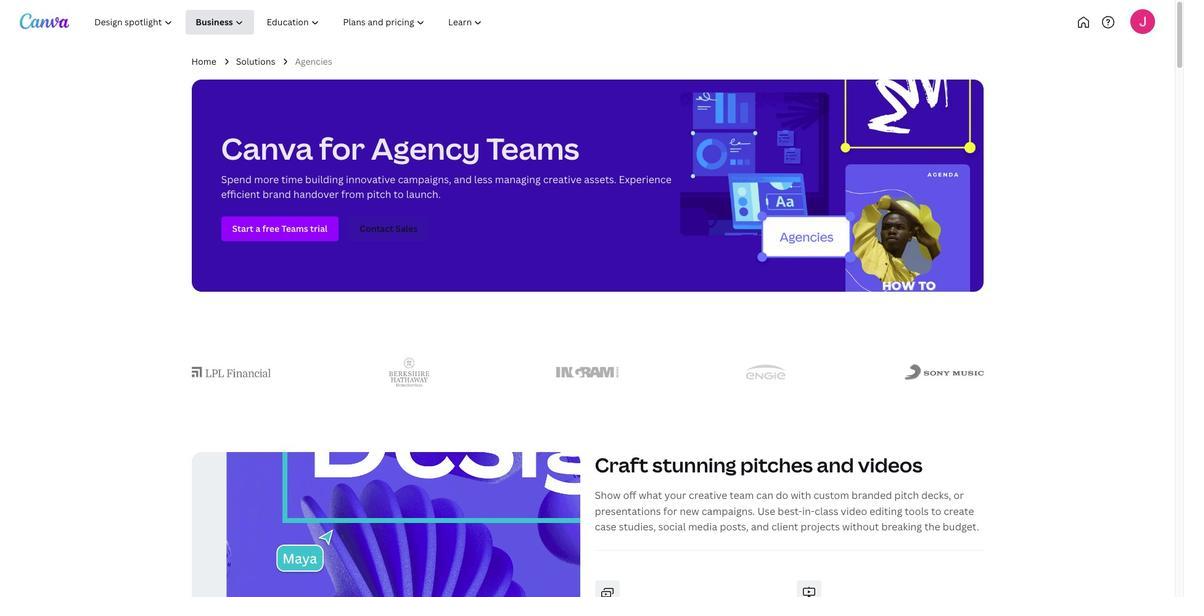 Task type: vqa. For each thing, say whether or not it's contained in the screenshot.
List
no



Task type: describe. For each thing, give the bounding box(es) containing it.
sony music image
[[905, 364, 984, 380]]

agency
[[371, 129, 481, 169]]

can
[[757, 489, 774, 502]]

launch.
[[406, 188, 441, 201]]

assets.
[[584, 173, 617, 187]]

less
[[474, 173, 493, 187]]

posts,
[[720, 520, 749, 534]]

video
[[841, 504, 868, 518]]

to inside "show off what your creative team can do with custom branded pitch decks, or presentations for new campaigns. use best-in-class video editing tools to create case studies, social media posts, and client projects without breaking the budget."
[[932, 504, 942, 518]]

best-
[[778, 504, 803, 518]]

spend
[[221, 173, 252, 187]]

editing
[[870, 504, 903, 518]]

new
[[680, 504, 700, 518]]

lpl financial image
[[192, 367, 271, 377]]

creative inside canva for agency teams spend more time building innovative campaigns, and less managing creative assets. experience efficient brand handover from pitch to launch.
[[543, 173, 582, 187]]

campaigns,
[[398, 173, 452, 187]]

stunning
[[653, 452, 737, 478]]

craft
[[595, 452, 649, 478]]

presentations
[[595, 504, 661, 518]]

branded
[[852, 489, 893, 502]]

do
[[776, 489, 789, 502]]

innovative
[[346, 173, 396, 187]]

pitch inside canva for agency teams spend more time building innovative campaigns, and less managing creative assets. experience efficient brand handover from pitch to launch.
[[367, 188, 391, 201]]

for inside "show off what your creative team can do with custom branded pitch decks, or presentations for new campaigns. use best-in-class video editing tools to create case studies, social media posts, and client projects without breaking the budget."
[[664, 504, 678, 518]]

or
[[954, 489, 964, 502]]

berkshire hathaway image
[[389, 358, 430, 387]]

time
[[282, 173, 303, 187]]

pitch inside "show off what your creative team can do with custom branded pitch decks, or presentations for new campaigns. use best-in-class video editing tools to create case studies, social media posts, and client projects without breaking the budget."
[[895, 489, 920, 502]]

decks,
[[922, 489, 952, 502]]

without
[[843, 520, 879, 534]]

custom
[[814, 489, 850, 502]]

brand
[[263, 188, 291, 201]]

experience
[[619, 173, 672, 187]]

create
[[944, 504, 975, 518]]

engie image
[[746, 365, 786, 380]]

top level navigation element
[[84, 10, 535, 35]]

managing
[[495, 173, 541, 187]]

off
[[623, 489, 637, 502]]

ingram miro image
[[557, 367, 619, 377]]

for inside canva for agency teams spend more time building innovative campaigns, and less managing creative assets. experience efficient brand handover from pitch to launch.
[[319, 129, 365, 169]]

canva
[[221, 129, 313, 169]]

02-agency (4) image
[[192, 453, 580, 597]]

campaigns.
[[702, 504, 756, 518]]

solutions
[[236, 56, 275, 67]]

creative inside "show off what your creative team can do with custom branded pitch decks, or presentations for new campaigns. use best-in-class video editing tools to create case studies, social media posts, and client projects without breaking the budget."
[[689, 489, 728, 502]]

the
[[925, 520, 941, 534]]

from
[[341, 188, 365, 201]]

with
[[791, 489, 812, 502]]

social
[[659, 520, 686, 534]]

craft stunning pitches and videos
[[595, 452, 923, 478]]

and inside canva for agency teams spend more time building innovative campaigns, and less managing creative assets. experience efficient brand handover from pitch to launch.
[[454, 173, 472, 187]]

tools
[[905, 504, 929, 518]]



Task type: locate. For each thing, give the bounding box(es) containing it.
to down decks,
[[932, 504, 942, 518]]

more
[[254, 173, 279, 187]]

what
[[639, 489, 663, 502]]

0 vertical spatial and
[[454, 173, 472, 187]]

efficient
[[221, 188, 260, 201]]

to
[[394, 188, 404, 201], [932, 504, 942, 518]]

class
[[815, 504, 839, 518]]

2 horizontal spatial and
[[817, 452, 854, 478]]

1 vertical spatial creative
[[689, 489, 728, 502]]

in-
[[803, 504, 815, 518]]

breaking
[[882, 520, 923, 534]]

1 horizontal spatial creative
[[689, 489, 728, 502]]

building
[[305, 173, 344, 187]]

and down use in the bottom of the page
[[751, 520, 770, 534]]

teams
[[487, 129, 580, 169]]

1 vertical spatial to
[[932, 504, 942, 518]]

show off what your creative team can do with custom branded pitch decks, or presentations for new campaigns. use best-in-class video editing tools to create case studies, social media posts, and client projects without breaking the budget.
[[595, 489, 980, 534]]

0 vertical spatial for
[[319, 129, 365, 169]]

1 horizontal spatial for
[[664, 504, 678, 518]]

and left less on the top of the page
[[454, 173, 472, 187]]

home
[[192, 56, 216, 67]]

handover
[[294, 188, 339, 201]]

solutions link
[[236, 55, 275, 69]]

projects
[[801, 520, 840, 534]]

1 vertical spatial and
[[817, 452, 854, 478]]

0 horizontal spatial to
[[394, 188, 404, 201]]

0 horizontal spatial for
[[319, 129, 365, 169]]

0 horizontal spatial and
[[454, 173, 472, 187]]

and inside "show off what your creative team can do with custom branded pitch decks, or presentations for new campaigns. use best-in-class video editing tools to create case studies, social media posts, and client projects without breaking the budget."
[[751, 520, 770, 534]]

your
[[665, 489, 687, 502]]

1 horizontal spatial to
[[932, 504, 942, 518]]

budget.
[[943, 520, 980, 534]]

0 horizontal spatial creative
[[543, 173, 582, 187]]

to left launch.
[[394, 188, 404, 201]]

agencies
[[295, 56, 332, 67]]

client
[[772, 520, 799, 534]]

studies,
[[619, 520, 656, 534]]

for up building
[[319, 129, 365, 169]]

2 vertical spatial and
[[751, 520, 770, 534]]

and
[[454, 173, 472, 187], [817, 452, 854, 478], [751, 520, 770, 534]]

pitch
[[367, 188, 391, 201], [895, 489, 920, 502]]

1 vertical spatial pitch
[[895, 489, 920, 502]]

case
[[595, 520, 617, 534]]

0 vertical spatial pitch
[[367, 188, 391, 201]]

1 horizontal spatial and
[[751, 520, 770, 534]]

pitch down innovative
[[367, 188, 391, 201]]

creative up new
[[689, 489, 728, 502]]

for up 'social'
[[664, 504, 678, 518]]

1 vertical spatial for
[[664, 504, 678, 518]]

canva for agency teams spend more time building innovative campaigns, and less managing creative assets. experience efficient brand handover from pitch to launch.
[[221, 129, 672, 201]]

and up custom
[[817, 452, 854, 478]]

team
[[730, 489, 754, 502]]

0 horizontal spatial pitch
[[367, 188, 391, 201]]

0 vertical spatial to
[[394, 188, 404, 201]]

pitch up tools
[[895, 489, 920, 502]]

creative
[[543, 173, 582, 187], [689, 489, 728, 502]]

creative left assets. at the top of the page
[[543, 173, 582, 187]]

pitches
[[741, 452, 813, 478]]

videos
[[859, 452, 923, 478]]

home link
[[192, 55, 216, 69]]

1 horizontal spatial pitch
[[895, 489, 920, 502]]

0 vertical spatial creative
[[543, 173, 582, 187]]

media
[[689, 520, 718, 534]]

for
[[319, 129, 365, 169], [664, 504, 678, 518]]

show
[[595, 489, 621, 502]]

to inside canva for agency teams spend more time building innovative campaigns, and less managing creative assets. experience efficient brand handover from pitch to launch.
[[394, 188, 404, 201]]

use
[[758, 504, 776, 518]]



